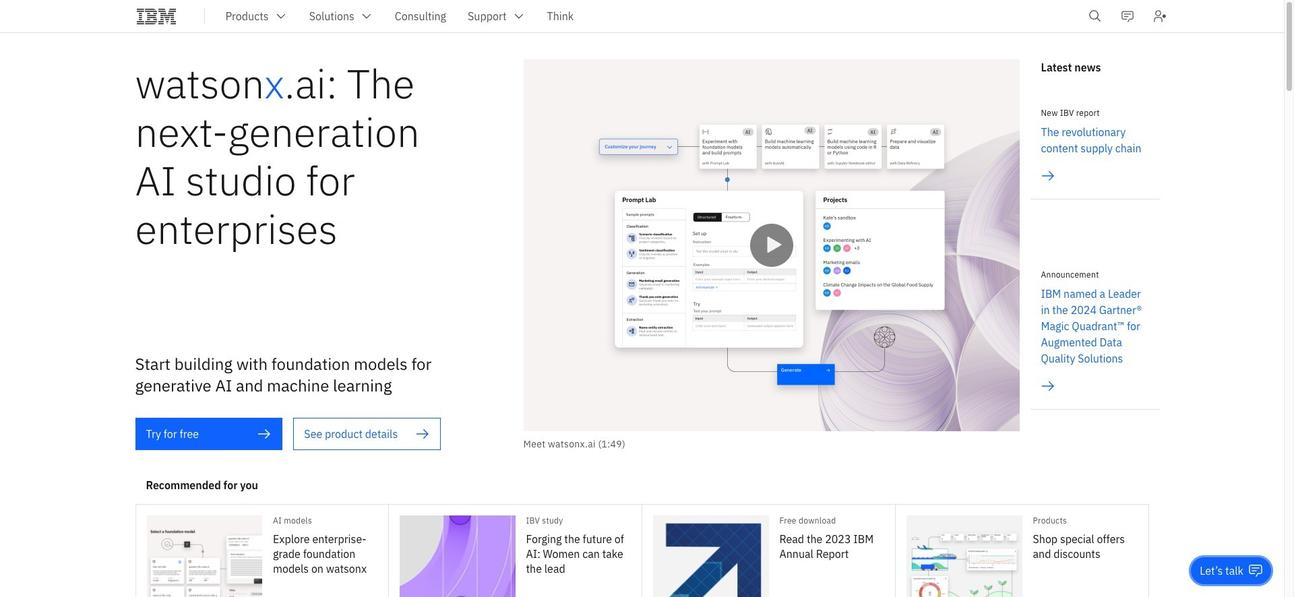 Task type: locate. For each thing, give the bounding box(es) containing it.
let's talk element
[[1201, 564, 1244, 579]]



Task type: vqa. For each thing, say whether or not it's contained in the screenshot.
'Let's talk' element
yes



